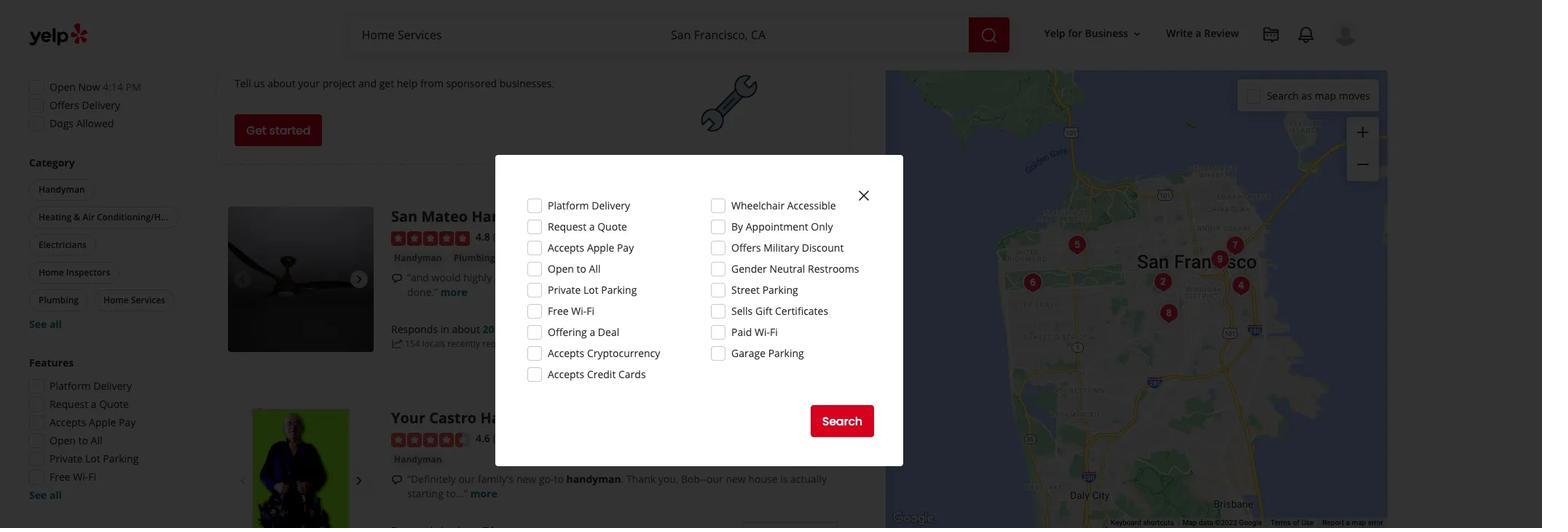 Task type: vqa. For each thing, say whether or not it's contained in the screenshot.
Culver
no



Task type: describe. For each thing, give the bounding box(es) containing it.
our inside the ". thank you, bob--our new house is actually starting to...""
[[707, 473, 723, 486]]

previous image
[[234, 473, 251, 491]]

get
[[379, 77, 394, 91]]

0 vertical spatial handyman button
[[29, 179, 94, 201]]

business
[[1085, 27, 1128, 40]]

dogs
[[50, 117, 74, 130]]

accessible
[[787, 199, 836, 213]]

4.6 (99 reviews)
[[476, 432, 549, 446]]

-
[[703, 473, 707, 486]]

in
[[441, 323, 449, 337]]

pay inside group
[[119, 416, 136, 430]]

google
[[1239, 519, 1262, 528]]

your castro handyman link
[[391, 409, 560, 429]]

san up 4.8 star rating image
[[391, 207, 418, 227]]

features
[[29, 356, 74, 370]]

to inside 'search' dialog
[[577, 262, 586, 276]]

home inspectors button
[[29, 262, 120, 284]]

appointment
[[746, 220, 808, 234]]

bob-
[[681, 473, 703, 486]]

home services
[[103, 294, 165, 307]]

mateo inside serving san mateo and the surrounding area
[[779, 206, 805, 219]]

by appointment only
[[731, 220, 833, 234]]

lot inside group
[[85, 452, 100, 466]]

1 vertical spatial more
[[470, 487, 497, 501]]

report a map error
[[1323, 519, 1383, 528]]

the for your castro handyman
[[825, 408, 839, 421]]

project
[[322, 77, 356, 91]]

1 highly from the left
[[463, 271, 492, 285]]

credit
[[587, 368, 616, 382]]

map for moves
[[1315, 89, 1336, 102]]

serving san mateo and the surrounding area
[[729, 206, 839, 231]]

20
[[483, 323, 494, 337]]

get for get started
[[246, 122, 266, 139]]

1 horizontal spatial electricians button
[[504, 251, 560, 266]]

google image
[[889, 510, 938, 529]]

fi inside group
[[88, 471, 96, 484]]

2 highly from the left
[[495, 271, 523, 285]]

more inside "and would highly highly recommend to anyone that needs any home improvement done." more
[[441, 285, 468, 299]]

new inside the ". thank you, bob--our new house is actually starting to...""
[[726, 473, 746, 486]]

group containing features
[[25, 356, 181, 503]]

samantha huang - corcoran icon properties image
[[1154, 299, 1183, 328]]

0 horizontal spatial mateo
[[421, 207, 468, 227]]

see all button for features
[[29, 489, 62, 503]]

a inside group
[[91, 398, 97, 412]]

help
[[397, 77, 418, 91]]

slideshow element for san
[[228, 207, 374, 353]]

inspectors
[[66, 267, 110, 279]]

platform inside group
[[50, 380, 91, 393]]

reviews) for san mateo handyman
[[516, 231, 555, 244]]

&
[[74, 211, 80, 224]]

responds in about 20 minutes
[[391, 323, 539, 337]]

platform delivery inside group
[[50, 380, 132, 393]]

tell
[[235, 77, 251, 91]]

handyman up 4.6 (99 reviews)
[[480, 409, 560, 429]]

san mateo handyman image
[[228, 207, 374, 353]]

projects image
[[1262, 26, 1280, 44]]

2 horizontal spatial wi-
[[755, 326, 770, 339]]

asf clean team image
[[1063, 231, 1092, 260]]

1 horizontal spatial about
[[452, 323, 480, 337]]

your castro handyman image
[[228, 409, 374, 529]]

open to all inside group
[[50, 434, 102, 448]]

gender
[[731, 262, 767, 276]]

wheelchair accessible
[[731, 199, 836, 213]]

us
[[254, 77, 265, 91]]

locals
[[422, 338, 445, 351]]

category
[[29, 156, 75, 170]]

san mateo handyman
[[391, 207, 551, 227]]

you,
[[658, 473, 678, 486]]

home services button
[[94, 290, 175, 312]]

paid wi-fi
[[731, 326, 778, 339]]

search dialog
[[0, 0, 1542, 529]]

free inside 'search' dialog
[[548, 305, 569, 318]]

electricians button inside group
[[29, 235, 96, 256]]

electricians inside group
[[39, 239, 87, 251]]

surrounding for your castro handyman
[[766, 420, 817, 432]]

certificates
[[775, 305, 828, 318]]

accepts inside group
[[50, 416, 86, 430]]

conditioning/hvac
[[97, 211, 178, 224]]

1 our from the left
[[459, 473, 475, 486]]

responds
[[391, 323, 438, 337]]

search for search as map moves
[[1267, 89, 1299, 102]]

2 handyman link from the top
[[391, 453, 445, 468]]

4.8
[[476, 231, 490, 244]]

ciarlo brothers furniture restoration image
[[1221, 231, 1250, 260]]

to..."
[[446, 487, 468, 501]]

services
[[131, 294, 165, 307]]

2 vertical spatial open
[[50, 434, 76, 448]]

for
[[1068, 27, 1082, 40]]

"and would highly highly recommend to anyone that needs any home improvement done." more
[[407, 271, 811, 299]]

needs
[[658, 271, 687, 285]]

shortcuts
[[1143, 519, 1174, 528]]

businesses.
[[500, 77, 555, 91]]

all inside group
[[91, 434, 102, 448]]

154 locals recently requested a quote
[[405, 338, 557, 351]]

©2023
[[1215, 519, 1237, 528]]

any
[[690, 271, 707, 285]]

write a review link
[[1160, 21, 1245, 47]]

private lot parking inside 'search' dialog
[[548, 283, 637, 297]]

yelp for business button
[[1039, 21, 1149, 47]]

154
[[405, 338, 420, 351]]

gender neutral restrooms
[[731, 262, 859, 276]]

close image
[[855, 187, 873, 205]]

wi- inside group
[[73, 471, 88, 484]]

16 trending v2 image
[[391, 339, 403, 350]]

0 vertical spatial delivery
[[82, 98, 120, 112]]

your
[[391, 409, 426, 429]]

plumbing for left plumbing button
[[39, 294, 79, 307]]

free price estimates from local handymen image
[[693, 67, 766, 140]]

quote inside button
[[790, 328, 825, 345]]

free inside group
[[50, 471, 70, 484]]

your castro handyman image
[[1148, 268, 1178, 297]]

electricians link
[[504, 251, 560, 266]]

plumbing for the topmost plumbing button
[[454, 252, 495, 264]]

review
[[1204, 27, 1239, 40]]

sells gift certificates
[[731, 305, 828, 318]]

castro
[[429, 409, 477, 429]]

thank
[[627, 473, 656, 486]]

group containing category
[[26, 156, 182, 332]]

request inside group
[[50, 398, 88, 412]]

the for san mateo handyman
[[825, 206, 839, 219]]

zoom in image
[[1354, 124, 1372, 141]]

0 vertical spatial wi-
[[571, 305, 587, 318]]

1 horizontal spatial electricians
[[507, 252, 557, 264]]

discount
[[802, 241, 844, 255]]

about inside free price estimates from local handymen tell us about your project and get help from sponsored businesses.
[[268, 77, 295, 91]]

see for category
[[29, 318, 47, 331]]

notifications image
[[1297, 26, 1315, 44]]

get started
[[246, 122, 311, 139]]

handyman button for 1st the handyman link from the top of the page
[[391, 251, 445, 266]]

"definitely
[[407, 473, 456, 486]]

street
[[731, 283, 760, 297]]

started
[[269, 122, 311, 139]]

your
[[298, 77, 320, 91]]

private inside group
[[50, 452, 83, 466]]

of
[[1293, 519, 1300, 528]]

home
[[710, 271, 739, 285]]

that
[[637, 271, 656, 285]]

home for home inspectors
[[39, 267, 64, 279]]

moves
[[1339, 89, 1370, 102]]

1 horizontal spatial from
[[420, 77, 444, 91]]

to inside group
[[78, 434, 88, 448]]

offers delivery
[[50, 98, 120, 112]]

quote inside group
[[99, 398, 129, 412]]

zoom out image
[[1354, 156, 1372, 174]]

4.6
[[476, 432, 490, 446]]

more link for castro
[[470, 487, 497, 501]]

write a review
[[1166, 27, 1239, 40]]

get a quote button
[[742, 320, 839, 352]]

home inspectors
[[39, 267, 110, 279]]

16 speech v2 image
[[391, 273, 403, 285]]

search button
[[811, 406, 874, 438]]

1 handyman link from the top
[[391, 251, 445, 266]]

open to all inside 'search' dialog
[[548, 262, 601, 276]]

0 horizontal spatial plumbing button
[[29, 290, 88, 312]]

allowed
[[76, 117, 114, 130]]

cards
[[618, 368, 646, 382]]

neutral
[[770, 262, 805, 276]]

map
[[1183, 519, 1197, 528]]

house
[[748, 473, 778, 486]]

1 vertical spatial fi
[[770, 326, 778, 339]]

0 vertical spatial plumbing button
[[451, 251, 498, 266]]

0 vertical spatial open
[[50, 80, 76, 94]]

would
[[432, 271, 461, 285]]



Task type: locate. For each thing, give the bounding box(es) containing it.
and for your castro handyman
[[807, 408, 823, 421]]

our up to..."
[[459, 473, 475, 486]]

1 vertical spatial handyman link
[[391, 453, 445, 468]]

handyman for handyman button for 1st the handyman link from the top of the page
[[394, 252, 442, 264]]

None search field
[[350, 17, 1012, 52]]

quote
[[598, 220, 627, 234], [790, 328, 825, 345], [99, 398, 129, 412]]

1 vertical spatial apple
[[89, 416, 116, 430]]

(99
[[493, 432, 507, 446]]

all for features
[[49, 489, 62, 503]]

private inside 'search' dialog
[[548, 283, 581, 297]]

area inside 'serving san francisco and the surrounding area'
[[820, 420, 839, 432]]

$$ button
[[68, 7, 105, 30]]

request a quote inside 'search' dialog
[[548, 220, 627, 234]]

2 new from the left
[[726, 473, 746, 486]]

go-
[[539, 473, 554, 486]]

electricians down 4.8 (246 reviews) on the top left
[[507, 252, 557, 264]]

handyman up "and
[[394, 252, 442, 264]]

free wi-fi inside group
[[50, 471, 96, 484]]

handyman button for 1st the handyman link from the bottom
[[391, 453, 445, 468]]

1 vertical spatial wi-
[[755, 326, 770, 339]]

anyone
[[599, 271, 634, 285]]

2 see all button from the top
[[29, 489, 62, 503]]

4.6 star rating image
[[391, 433, 470, 448]]

pay
[[617, 241, 634, 255], [119, 416, 136, 430]]

recently
[[448, 338, 480, 351]]

search for search
[[822, 413, 863, 430]]

1 see all button from the top
[[29, 318, 62, 331]]

get up 'garage parking'
[[756, 328, 776, 345]]

2 the from the top
[[825, 408, 839, 421]]

1 vertical spatial see all button
[[29, 489, 62, 503]]

our right bob-
[[707, 473, 723, 486]]

keyboard shortcuts
[[1111, 519, 1174, 528]]

1 horizontal spatial highly
[[495, 271, 523, 285]]

apple inside group
[[89, 416, 116, 430]]

suggested
[[29, 57, 81, 71]]

platform up 4.8 (246 reviews) on the top left
[[548, 199, 589, 213]]

handyman link
[[391, 251, 445, 266], [391, 453, 445, 468]]

0 horizontal spatial free wi-fi
[[50, 471, 96, 484]]

. thank you, bob--our new house is actually starting to..."
[[407, 473, 827, 501]]

improvement
[[741, 271, 811, 285]]

get for get a quote
[[756, 328, 776, 345]]

surrounding up is
[[766, 420, 817, 432]]

open now 4:14 pm
[[50, 80, 141, 94]]

4.8 (246 reviews)
[[476, 231, 555, 244]]

platform down the features
[[50, 380, 91, 393]]

search image
[[980, 27, 998, 44]]

1 vertical spatial lot
[[85, 452, 100, 466]]

0 vertical spatial request
[[548, 220, 587, 234]]

area for san mateo handyman
[[820, 218, 839, 231]]

0 horizontal spatial fi
[[88, 471, 96, 484]]

16 speech v2 image
[[391, 475, 403, 486]]

(246
[[493, 231, 513, 244]]

2 horizontal spatial quote
[[790, 328, 825, 345]]

get left started
[[246, 122, 266, 139]]

reviews) up electricians link
[[516, 231, 555, 244]]

area inside serving san mateo and the surrounding area
[[820, 218, 839, 231]]

free wi-fi inside 'search' dialog
[[548, 305, 594, 318]]

0 vertical spatial handyman link
[[391, 251, 445, 266]]

1 vertical spatial search
[[822, 413, 863, 430]]

data
[[1199, 519, 1213, 528]]

and
[[358, 77, 377, 91], [807, 206, 823, 219], [807, 408, 823, 421]]

1 new from the left
[[516, 473, 536, 486]]

.
[[621, 473, 624, 486]]

plumbing inside group
[[39, 294, 79, 307]]

more link down would
[[441, 285, 468, 299]]

get inside button
[[756, 328, 776, 345]]

1 vertical spatial see
[[29, 489, 47, 503]]

0 vertical spatial and
[[358, 77, 377, 91]]

handyman inside group
[[39, 184, 85, 196]]

highly
[[463, 271, 492, 285], [495, 271, 523, 285]]

see for features
[[29, 489, 47, 503]]

serving inside serving san mateo and the surrounding area
[[729, 206, 759, 219]]

new left "house"
[[726, 473, 746, 486]]

electricians button down 4.8 (246 reviews) on the top left
[[504, 251, 560, 266]]

handyman down '4.6 star rating' image
[[394, 454, 442, 466]]

2 see from the top
[[29, 489, 47, 503]]

accepts apple pay
[[548, 241, 634, 255], [50, 416, 136, 430]]

2 see all from the top
[[29, 489, 62, 503]]

sponsored
[[446, 77, 497, 91]]

0 horizontal spatial private
[[50, 452, 83, 466]]

0 vertical spatial home
[[39, 267, 64, 279]]

home
[[39, 267, 64, 279], [103, 294, 129, 307]]

0 vertical spatial platform delivery
[[548, 199, 630, 213]]

1 vertical spatial surrounding
[[766, 420, 817, 432]]

platform
[[548, 199, 589, 213], [50, 380, 91, 393]]

map data ©2023 google
[[1183, 519, 1262, 528]]

handymen
[[459, 51, 541, 71]]

0 vertical spatial offers
[[50, 98, 79, 112]]

0 horizontal spatial request a quote
[[50, 398, 129, 412]]

map left the error
[[1352, 519, 1366, 528]]

write
[[1166, 27, 1193, 40]]

0 horizontal spatial pay
[[119, 416, 136, 430]]

0 horizontal spatial about
[[268, 77, 295, 91]]

get a quote
[[756, 328, 825, 345]]

2 vertical spatial delivery
[[93, 380, 132, 393]]

accepts left "credit"
[[548, 368, 584, 382]]

surrounding down "wheelchair accessible"
[[766, 218, 817, 231]]

electricians button
[[29, 235, 96, 256], [504, 251, 560, 266]]

all for category
[[49, 318, 62, 331]]

0 vertical spatial private
[[548, 283, 581, 297]]

0 vertical spatial serving
[[729, 206, 759, 219]]

more down would
[[441, 285, 468, 299]]

minutes
[[497, 323, 539, 337]]

1 area from the top
[[820, 218, 839, 231]]

0 vertical spatial fi
[[587, 305, 594, 318]]

0 horizontal spatial plumbing
[[39, 294, 79, 307]]

home for home services
[[103, 294, 129, 307]]

pay inside 'search' dialog
[[617, 241, 634, 255]]

accepts up the recommend
[[548, 241, 584, 255]]

san left "francisco"
[[749, 408, 764, 421]]

2 slideshow element from the top
[[228, 409, 374, 529]]

1 horizontal spatial platform
[[548, 199, 589, 213]]

group
[[25, 57, 181, 136], [1347, 117, 1379, 181], [26, 156, 182, 332], [25, 356, 181, 503]]

offers
[[50, 98, 79, 112], [731, 241, 761, 255]]

see all button for category
[[29, 318, 62, 331]]

0 horizontal spatial more
[[441, 285, 468, 299]]

request a quote up anyone
[[548, 220, 627, 234]]

2 area from the top
[[820, 420, 839, 432]]

highly down plumbing link
[[463, 271, 492, 285]]

more link for mateo
[[441, 285, 468, 299]]

search as map moves
[[1267, 89, 1370, 102]]

surrounding inside serving san mateo and the surrounding area
[[766, 218, 817, 231]]

offers inside group
[[50, 98, 79, 112]]

home left inspectors
[[39, 267, 64, 279]]

map for error
[[1352, 519, 1366, 528]]

2 all from the top
[[49, 489, 62, 503]]

electricians down heating
[[39, 239, 87, 251]]

electricians
[[39, 239, 87, 251], [507, 252, 557, 264]]

0 vertical spatial see all button
[[29, 318, 62, 331]]

accepts apple pay inside 'search' dialog
[[548, 241, 634, 255]]

more down family's
[[470, 487, 497, 501]]

request inside 'search' dialog
[[548, 220, 587, 234]]

1 horizontal spatial free wi-fi
[[548, 305, 594, 318]]

platform delivery
[[548, 199, 630, 213], [50, 380, 132, 393]]

request a quote down the features
[[50, 398, 129, 412]]

0 horizontal spatial from
[[384, 51, 419, 71]]

search left as
[[1267, 89, 1299, 102]]

lot inside 'search' dialog
[[583, 283, 599, 297]]

1 horizontal spatial plumbing button
[[451, 251, 498, 266]]

terms of use link
[[1271, 519, 1314, 528]]

1 horizontal spatial mateo
[[779, 206, 805, 219]]

and for san mateo handyman
[[807, 206, 823, 219]]

see all for category
[[29, 318, 62, 331]]

2 our from the left
[[707, 473, 723, 486]]

offers inside 'search' dialog
[[731, 241, 761, 255]]

martin's handywork image
[[1226, 271, 1256, 301]]

san for san mateo handyman
[[762, 206, 777, 219]]

1 surrounding from the top
[[766, 218, 817, 231]]

surrounding
[[766, 218, 817, 231], [766, 420, 817, 432]]

1 horizontal spatial lot
[[583, 283, 599, 297]]

the inside 'serving san francisco and the surrounding area'
[[825, 408, 839, 421]]

san inside serving san mateo and the surrounding area
[[762, 206, 777, 219]]

from up help
[[384, 51, 419, 71]]

san for your castro handyman
[[749, 408, 764, 421]]

request up electricians link
[[548, 220, 587, 234]]

serving for your castro handyman
[[717, 408, 747, 421]]

2 horizontal spatial free
[[548, 305, 569, 318]]

next image
[[350, 271, 368, 289]]

0 vertical spatial reviews)
[[516, 231, 555, 244]]

mateo up by appointment only on the top of the page
[[779, 206, 805, 219]]

get
[[246, 122, 266, 139], [756, 328, 776, 345]]

0 vertical spatial get
[[246, 122, 266, 139]]

delivery
[[82, 98, 120, 112], [592, 199, 630, 213], [93, 380, 132, 393]]

free inside free price estimates from local handymen tell us about your project and get help from sponsored businesses.
[[235, 51, 266, 71]]

serving for san mateo handyman
[[729, 206, 759, 219]]

keyboard
[[1111, 519, 1141, 528]]

and right "francisco"
[[807, 408, 823, 421]]

1 horizontal spatial private lot parking
[[548, 283, 637, 297]]

platform delivery inside 'search' dialog
[[548, 199, 630, 213]]

from
[[384, 51, 419, 71], [420, 77, 444, 91]]

home left "services"
[[103, 294, 129, 307]]

more
[[441, 285, 468, 299], [470, 487, 497, 501]]

handyman up heating
[[39, 184, 85, 196]]

1 vertical spatial open
[[548, 262, 574, 276]]

1 horizontal spatial more
[[470, 487, 497, 501]]

1 vertical spatial plumbing button
[[29, 290, 88, 312]]

map right as
[[1315, 89, 1336, 102]]

1 vertical spatial slideshow element
[[228, 409, 374, 529]]

request down the features
[[50, 398, 88, 412]]

0 horizontal spatial highly
[[463, 271, 492, 285]]

more link down family's
[[470, 487, 497, 501]]

report
[[1323, 519, 1344, 528]]

1 vertical spatial request
[[50, 398, 88, 412]]

0 horizontal spatial electricians button
[[29, 235, 96, 256]]

1 horizontal spatial map
[[1352, 519, 1366, 528]]

estimates
[[308, 51, 381, 71]]

1 vertical spatial serving
[[717, 408, 747, 421]]

the inside serving san mateo and the surrounding area
[[825, 206, 839, 219]]

yelp
[[1044, 27, 1065, 40]]

0 vertical spatial all
[[49, 318, 62, 331]]

handyman button
[[29, 179, 94, 201], [391, 251, 445, 266], [391, 453, 445, 468]]

all
[[589, 262, 601, 276], [91, 434, 102, 448]]

handyman button up "and
[[391, 251, 445, 266]]

all inside 'search' dialog
[[589, 262, 601, 276]]

0 horizontal spatial request
[[50, 398, 88, 412]]

new
[[516, 473, 536, 486], [726, 473, 746, 486]]

accepts down offering
[[548, 347, 584, 361]]

1 vertical spatial delivery
[[592, 199, 630, 213]]

and inside serving san mateo and the surrounding area
[[807, 206, 823, 219]]

all
[[49, 318, 62, 331], [49, 489, 62, 503]]

yelp for business
[[1044, 27, 1128, 40]]

the up 'only'
[[825, 206, 839, 219]]

handyman button down '4.6 star rating' image
[[391, 453, 445, 468]]

private
[[548, 283, 581, 297], [50, 452, 83, 466]]

a inside button
[[779, 328, 787, 345]]

the
[[825, 206, 839, 219], [825, 408, 839, 421]]

next image
[[350, 473, 368, 491]]

wheelchair
[[731, 199, 785, 213]]

and up 'only'
[[807, 206, 823, 219]]

0 vertical spatial slideshow element
[[228, 207, 374, 353]]

slideshow element for your
[[228, 409, 374, 529]]

serving left "francisco"
[[717, 408, 747, 421]]

1 see from the top
[[29, 318, 47, 331]]

accepts apple pay down the features
[[50, 416, 136, 430]]

0 horizontal spatial quote
[[99, 398, 129, 412]]

serving san francisco and the surrounding area
[[717, 408, 839, 432]]

serving up the by
[[729, 206, 759, 219]]

plumbing button down 'home inspectors' button
[[29, 290, 88, 312]]

1 horizontal spatial platform delivery
[[548, 199, 630, 213]]

1 horizontal spatial open to all
[[548, 262, 601, 276]]

0 vertical spatial free wi-fi
[[548, 305, 594, 318]]

parking inside group
[[103, 452, 139, 466]]

general sf image
[[1018, 268, 1047, 298]]

1 horizontal spatial apple
[[587, 241, 614, 255]]

private lot parking
[[548, 283, 637, 297], [50, 452, 139, 466]]

0 vertical spatial surrounding
[[766, 218, 817, 231]]

search
[[1267, 89, 1299, 102], [822, 413, 863, 430]]

accepts apple pay up anyone
[[548, 241, 634, 255]]

2 vertical spatial and
[[807, 408, 823, 421]]

report a map error link
[[1323, 519, 1383, 528]]

to inside "and would highly highly recommend to anyone that needs any home improvement done." more
[[586, 271, 596, 285]]

1 vertical spatial private
[[50, 452, 83, 466]]

and left get
[[358, 77, 377, 91]]

plumbing down 4.8
[[454, 252, 495, 264]]

area right "francisco"
[[820, 420, 839, 432]]

0 vertical spatial more link
[[441, 285, 468, 299]]

surrounding for san mateo handyman
[[766, 218, 817, 231]]

offering
[[548, 326, 587, 339]]

keyboard shortcuts button
[[1111, 519, 1174, 529]]

0 vertical spatial platform
[[548, 199, 589, 213]]

0 vertical spatial map
[[1315, 89, 1336, 102]]

handyman
[[566, 473, 621, 486]]

1 vertical spatial offers
[[731, 241, 761, 255]]

the right "francisco"
[[825, 408, 839, 421]]

offers up dogs
[[50, 98, 79, 112]]

1 horizontal spatial wi-
[[571, 305, 587, 318]]

about
[[268, 77, 295, 91], [452, 323, 480, 337]]

offers for offers military discount
[[731, 241, 761, 255]]

actually
[[790, 473, 827, 486]]

from down the local
[[420, 77, 444, 91]]

serving inside 'serving san francisco and the surrounding area'
[[717, 408, 747, 421]]

1 horizontal spatial accepts apple pay
[[548, 241, 634, 255]]

reviews) right (99
[[510, 432, 549, 446]]

terms of use
[[1271, 519, 1314, 528]]

terms
[[1271, 519, 1291, 528]]

highly down electricians link
[[495, 271, 523, 285]]

2 vertical spatial handyman button
[[391, 453, 445, 468]]

1 horizontal spatial all
[[589, 262, 601, 276]]

handyman for handyman button related to 1st the handyman link from the bottom
[[394, 454, 442, 466]]

0 vertical spatial quote
[[598, 220, 627, 234]]

0 vertical spatial the
[[825, 206, 839, 219]]

1 vertical spatial request a quote
[[50, 398, 129, 412]]

user actions element
[[1033, 18, 1379, 108]]

and inside free price estimates from local handymen tell us about your project and get help from sponsored businesses.
[[358, 77, 377, 91]]

mateo up 4.8 star rating image
[[421, 207, 468, 227]]

4.8 star rating image
[[391, 232, 470, 246]]

1 see all from the top
[[29, 318, 62, 331]]

plumbing down 'home inspectors' button
[[39, 294, 79, 307]]

2 surrounding from the top
[[766, 420, 817, 432]]

surrounding inside 'serving san francisco and the surrounding area'
[[766, 420, 817, 432]]

1 the from the top
[[825, 206, 839, 219]]

see all for features
[[29, 489, 62, 503]]

get inside button
[[246, 122, 266, 139]]

about up the 'recently'
[[452, 323, 480, 337]]

accepts down the features
[[50, 416, 86, 430]]

handyman link down '4.6 star rating' image
[[391, 453, 445, 468]]

platform inside 'search' dialog
[[548, 199, 589, 213]]

1 all from the top
[[49, 318, 62, 331]]

open inside 'search' dialog
[[548, 262, 574, 276]]

0 vertical spatial lot
[[583, 283, 599, 297]]

handyman up 4.8 (246 reviews) on the top left
[[472, 207, 551, 227]]

1 vertical spatial all
[[91, 434, 102, 448]]

2 vertical spatial wi-
[[73, 471, 88, 484]]

1 vertical spatial and
[[807, 206, 823, 219]]

handyman for handyman button to the top
[[39, 184, 85, 196]]

private lot parking inside group
[[50, 452, 139, 466]]

san up appointment
[[762, 206, 777, 219]]

search inside "button"
[[822, 413, 863, 430]]

fi
[[587, 305, 594, 318], [770, 326, 778, 339], [88, 471, 96, 484]]

offering a deal
[[548, 326, 619, 339]]

offers for offers delivery
[[50, 98, 79, 112]]

quote inside 'search' dialog
[[598, 220, 627, 234]]

electricians button down heating
[[29, 235, 96, 256]]

0 vertical spatial see
[[29, 318, 47, 331]]

handyman button up heating
[[29, 179, 94, 201]]

1 vertical spatial platform
[[50, 380, 91, 393]]

restrooms
[[808, 262, 859, 276]]

plumbing button down 4.8
[[451, 251, 498, 266]]

1 horizontal spatial plumbing
[[454, 252, 495, 264]]

1 horizontal spatial fi
[[587, 305, 594, 318]]

1 horizontal spatial quote
[[598, 220, 627, 234]]

reviews) for your castro handyman
[[510, 432, 549, 446]]

1 vertical spatial free wi-fi
[[50, 471, 96, 484]]

handyman link up "and
[[391, 251, 445, 266]]

area up the discount
[[820, 218, 839, 231]]

free
[[235, 51, 266, 71], [548, 305, 569, 318], [50, 471, 70, 484]]

delivery inside 'search' dialog
[[592, 199, 630, 213]]

0 horizontal spatial all
[[91, 434, 102, 448]]

new left go-
[[516, 473, 536, 486]]

handyman
[[39, 184, 85, 196], [472, 207, 551, 227], [394, 252, 442, 264], [480, 409, 560, 429], [394, 454, 442, 466]]

gift
[[755, 305, 772, 318]]

1 vertical spatial the
[[825, 408, 839, 421]]

free price estimates from local handymen tell us about your project and get help from sponsored businesses.
[[235, 51, 555, 91]]

0 horizontal spatial open to all
[[50, 434, 102, 448]]

0 vertical spatial private lot parking
[[548, 283, 637, 297]]

1 vertical spatial pay
[[119, 416, 136, 430]]

0 vertical spatial search
[[1267, 89, 1299, 102]]

0 horizontal spatial platform delivery
[[50, 380, 132, 393]]

san inside 'serving san francisco and the surrounding area'
[[749, 408, 764, 421]]

request a quote inside group
[[50, 398, 129, 412]]

accepts apple pay inside group
[[50, 416, 136, 430]]

1 slideshow element from the top
[[228, 207, 374, 353]]

map region
[[798, 40, 1542, 529]]

ace plumbing & rooter image
[[1205, 245, 1234, 274]]

0 horizontal spatial more link
[[441, 285, 468, 299]]

previous image
[[234, 271, 251, 289]]

and inside 'serving san francisco and the surrounding area'
[[807, 408, 823, 421]]

4:14
[[103, 80, 123, 94]]

search right "francisco"
[[822, 413, 863, 430]]

"and
[[407, 271, 429, 285]]

about right us
[[268, 77, 295, 91]]

slideshow element
[[228, 207, 374, 353], [228, 409, 374, 529]]

apple inside 'search' dialog
[[587, 241, 614, 255]]

group containing suggested
[[25, 57, 181, 136]]

heating
[[39, 211, 72, 224]]

street parking
[[731, 283, 798, 297]]

0 horizontal spatial lot
[[85, 452, 100, 466]]

offers up gender
[[731, 241, 761, 255]]

1 vertical spatial accepts apple pay
[[50, 416, 136, 430]]

area for your castro handyman
[[820, 420, 839, 432]]

16 chevron down v2 image
[[1131, 28, 1143, 40]]

0 horizontal spatial wi-
[[73, 471, 88, 484]]



